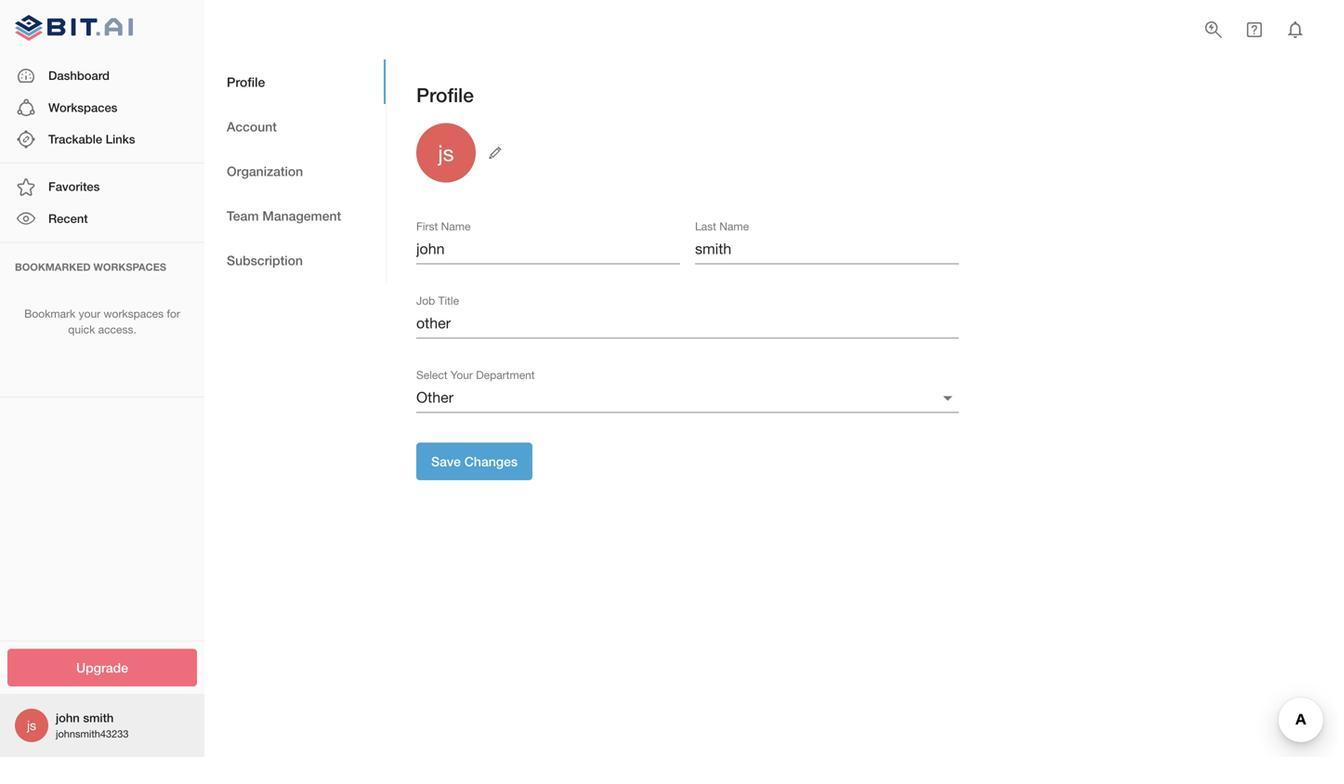 Task type: describe. For each thing, give the bounding box(es) containing it.
john
[[56, 711, 80, 726]]

for
[[167, 307, 180, 320]]

changes
[[464, 454, 518, 469]]

your
[[79, 307, 100, 320]]

subscription
[[227, 253, 303, 268]]

workspaces
[[93, 261, 166, 273]]

team
[[227, 208, 259, 223]]

team management
[[227, 208, 341, 223]]

department
[[476, 369, 535, 382]]

js button
[[416, 123, 507, 182]]

organization
[[227, 163, 303, 179]]

favorites button
[[0, 171, 204, 203]]

save
[[431, 454, 461, 469]]

trackable links button
[[0, 124, 204, 155]]

1 horizontal spatial profile
[[416, 83, 474, 106]]

workspaces
[[48, 100, 117, 115]]

organization link
[[204, 149, 386, 193]]

bookmarked workspaces
[[15, 261, 166, 273]]

workspaces button
[[0, 92, 204, 124]]

account
[[227, 119, 277, 134]]

quick
[[68, 323, 95, 336]]

John text field
[[416, 235, 680, 264]]

last
[[695, 220, 716, 233]]

access.
[[98, 323, 136, 336]]

profile inside 'link'
[[227, 74, 265, 89]]

smith
[[83, 711, 114, 726]]

favorites
[[48, 180, 100, 194]]

recent button
[[0, 203, 204, 235]]

name for first name
[[441, 220, 471, 233]]

save changes
[[431, 454, 518, 469]]

management
[[262, 208, 341, 223]]

bookmark
[[24, 307, 75, 320]]

first
[[416, 220, 438, 233]]

other
[[416, 389, 454, 406]]

your
[[451, 369, 473, 382]]



Task type: vqa. For each thing, say whether or not it's contained in the screenshot.
Changes on the bottom of the page
yes



Task type: locate. For each thing, give the bounding box(es) containing it.
profile link
[[204, 59, 386, 104]]

last name
[[695, 220, 749, 233]]

2 name from the left
[[720, 220, 749, 233]]

tab list containing profile
[[204, 59, 386, 283]]

tab list
[[204, 59, 386, 283]]

dashboard
[[48, 68, 110, 83]]

select
[[416, 369, 448, 382]]

profile up js button
[[416, 83, 474, 106]]

CEO text field
[[416, 309, 959, 339]]

1 name from the left
[[441, 220, 471, 233]]

bookmarked
[[15, 261, 91, 273]]

upgrade
[[76, 660, 128, 676]]

job title
[[416, 294, 459, 307]]

account link
[[204, 104, 386, 149]]

job
[[416, 294, 435, 307]]

bookmark your workspaces for quick access.
[[24, 307, 180, 336]]

other button
[[416, 383, 959, 413]]

1 vertical spatial js
[[27, 718, 36, 733]]

profile up account
[[227, 74, 265, 89]]

0 horizontal spatial profile
[[227, 74, 265, 89]]

js up first name
[[438, 140, 454, 166]]

1 horizontal spatial name
[[720, 220, 749, 233]]

dashboard button
[[0, 60, 204, 92]]

save changes button
[[416, 443, 533, 480]]

Doe text field
[[695, 235, 959, 264]]

team management link
[[204, 193, 386, 238]]

first name
[[416, 220, 471, 233]]

johnsmith43233
[[56, 728, 129, 740]]

name right 'first'
[[441, 220, 471, 233]]

trackable
[[48, 132, 102, 146]]

profile
[[227, 74, 265, 89], [416, 83, 474, 106]]

recent
[[48, 211, 88, 226]]

name right last on the top right of the page
[[720, 220, 749, 233]]

js
[[438, 140, 454, 166], [27, 718, 36, 733]]

subscription link
[[204, 238, 386, 283]]

js left "john"
[[27, 718, 36, 733]]

select your department other
[[416, 369, 535, 406]]

0 horizontal spatial js
[[27, 718, 36, 733]]

name
[[441, 220, 471, 233], [720, 220, 749, 233]]

0 horizontal spatial name
[[441, 220, 471, 233]]

workspaces
[[104, 307, 164, 320]]

js inside button
[[438, 140, 454, 166]]

title
[[438, 294, 459, 307]]

0 vertical spatial js
[[438, 140, 454, 166]]

1 horizontal spatial js
[[438, 140, 454, 166]]

john smith johnsmith43233
[[56, 711, 129, 740]]

name for last name
[[720, 220, 749, 233]]

upgrade button
[[7, 649, 197, 687]]

trackable links
[[48, 132, 135, 146]]

links
[[106, 132, 135, 146]]



